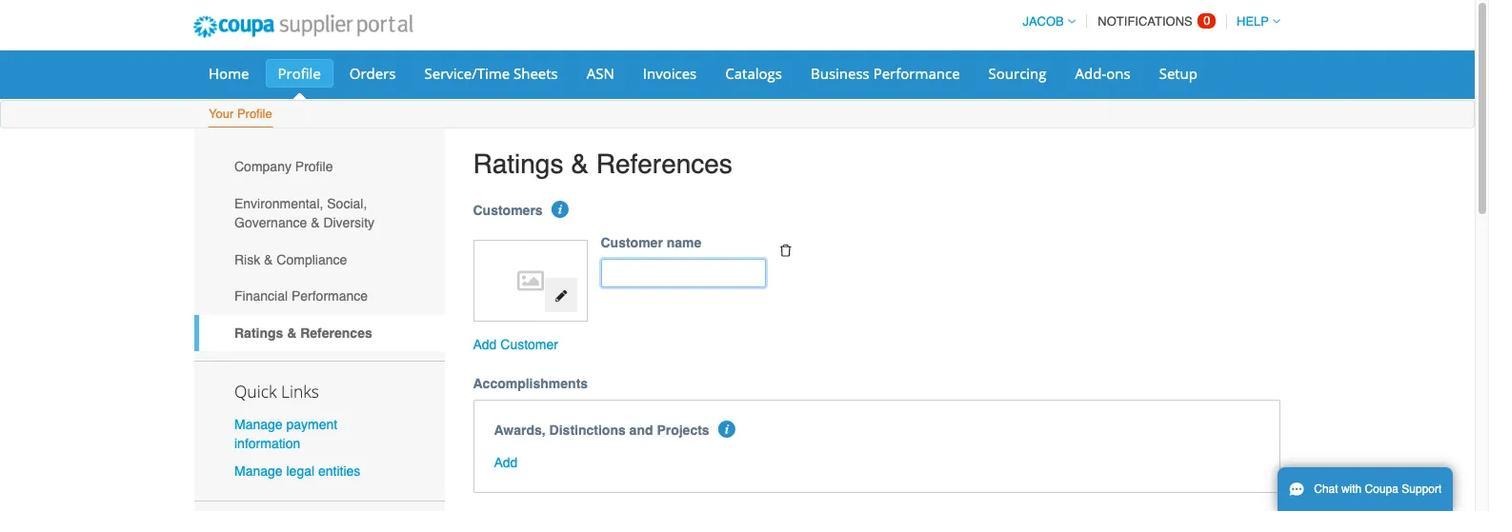 Task type: vqa. For each thing, say whether or not it's contained in the screenshot.
1st Manage link
no



Task type: locate. For each thing, give the bounding box(es) containing it.
customer left name
[[601, 235, 663, 250]]

performance for financial performance
[[292, 289, 368, 304]]

references up customer name
[[596, 149, 733, 179]]

add inside button
[[473, 338, 497, 353]]

distinctions
[[550, 424, 626, 439]]

0 horizontal spatial customer
[[501, 338, 559, 353]]

manage for manage legal entities
[[234, 464, 283, 479]]

1 vertical spatial customer
[[501, 338, 559, 353]]

0
[[1204, 13, 1211, 28]]

1 horizontal spatial ratings
[[473, 149, 564, 179]]

0 horizontal spatial performance
[[292, 289, 368, 304]]

0 horizontal spatial ratings
[[234, 326, 283, 341]]

ratings & references link
[[194, 315, 445, 352]]

ratings & references up additional information image
[[473, 149, 733, 179]]

1 horizontal spatial ratings & references
[[473, 149, 733, 179]]

ratings down financial
[[234, 326, 283, 341]]

customer inside button
[[501, 338, 559, 353]]

performance
[[874, 64, 960, 83], [292, 289, 368, 304]]

catalogs
[[726, 64, 783, 83]]

1 vertical spatial references
[[300, 326, 372, 341]]

0 vertical spatial ratings
[[473, 149, 564, 179]]

social,
[[327, 196, 367, 212]]

profile
[[278, 64, 321, 83], [237, 107, 272, 121], [295, 159, 333, 175]]

manage up information at the left bottom of page
[[234, 417, 283, 432]]

& down "asn" "link"
[[571, 149, 589, 179]]

service/time
[[425, 64, 510, 83]]

governance
[[234, 215, 307, 231]]

& right risk
[[264, 252, 273, 267]]

your profile
[[209, 107, 272, 121]]

profile for company profile
[[295, 159, 333, 175]]

additional information image
[[552, 201, 569, 218]]

manage down information at the left bottom of page
[[234, 464, 283, 479]]

sourcing link
[[977, 59, 1059, 88]]

compliance
[[277, 252, 347, 267]]

manage inside the manage payment information
[[234, 417, 283, 432]]

customer up accomplishments
[[501, 338, 559, 353]]

ratings
[[473, 149, 564, 179], [234, 326, 283, 341]]

business performance link
[[799, 59, 973, 88]]

manage
[[234, 417, 283, 432], [234, 464, 283, 479]]

company profile
[[234, 159, 333, 175]]

chat with coupa support button
[[1278, 468, 1454, 512]]

awards, distinctions and projects
[[494, 424, 710, 439]]

asn
[[587, 64, 615, 83]]

environmental, social, governance & diversity
[[234, 196, 375, 231]]

setup
[[1160, 64, 1198, 83]]

1 vertical spatial ratings
[[234, 326, 283, 341]]

profile for your profile
[[237, 107, 272, 121]]

links
[[281, 380, 319, 403]]

profile right your
[[237, 107, 272, 121]]

& left diversity
[[311, 215, 320, 231]]

performance down risk & compliance link on the left
[[292, 289, 368, 304]]

& down financial performance at the bottom left
[[287, 326, 297, 341]]

customer
[[601, 235, 663, 250], [501, 338, 559, 353]]

quick links
[[234, 380, 319, 403]]

catalogs link
[[713, 59, 795, 88]]

add
[[473, 338, 497, 353], [494, 456, 518, 471]]

ratings & references
[[473, 149, 733, 179], [234, 326, 372, 341]]

&
[[571, 149, 589, 179], [311, 215, 320, 231], [264, 252, 273, 267], [287, 326, 297, 341]]

navigation
[[1015, 3, 1281, 40]]

0 vertical spatial manage
[[234, 417, 283, 432]]

your
[[209, 107, 234, 121]]

1 vertical spatial profile
[[237, 107, 272, 121]]

1 vertical spatial manage
[[234, 464, 283, 479]]

name
[[667, 235, 702, 250]]

environmental,
[[234, 196, 323, 212]]

chat with coupa support
[[1315, 483, 1442, 497]]

1 horizontal spatial customer
[[601, 235, 663, 250]]

0 vertical spatial performance
[[874, 64, 960, 83]]

financial performance link
[[194, 278, 445, 315]]

manage payment information
[[234, 417, 338, 451]]

company
[[234, 159, 292, 175]]

performance for business performance
[[874, 64, 960, 83]]

your profile link
[[208, 103, 273, 128]]

0 vertical spatial profile
[[278, 64, 321, 83]]

ratings & references down financial performance at the bottom left
[[234, 326, 372, 341]]

add-ons link
[[1063, 59, 1143, 88]]

1 vertical spatial ratings & references
[[234, 326, 372, 341]]

1 vertical spatial add
[[494, 456, 518, 471]]

invoices
[[643, 64, 697, 83]]

performance right business
[[874, 64, 960, 83]]

2 vertical spatial profile
[[295, 159, 333, 175]]

support
[[1402, 483, 1442, 497]]

add up accomplishments
[[473, 338, 497, 353]]

1 manage from the top
[[234, 417, 283, 432]]

references
[[596, 149, 733, 179], [300, 326, 372, 341]]

customers
[[473, 203, 543, 218]]

2 manage from the top
[[234, 464, 283, 479]]

asn link
[[575, 59, 627, 88]]

help link
[[1229, 14, 1281, 29]]

1 vertical spatial performance
[[292, 289, 368, 304]]

ratings up customers at the top of the page
[[473, 149, 564, 179]]

0 vertical spatial references
[[596, 149, 733, 179]]

1 horizontal spatial references
[[596, 149, 733, 179]]

0 vertical spatial add
[[473, 338, 497, 353]]

coupa supplier portal image
[[180, 3, 426, 51]]

1 horizontal spatial performance
[[874, 64, 960, 83]]

manage legal entities
[[234, 464, 361, 479]]

add down awards,
[[494, 456, 518, 471]]

references down financial performance link
[[300, 326, 372, 341]]

information
[[234, 436, 301, 451]]

jacob link
[[1015, 14, 1076, 29]]

customer name
[[601, 235, 702, 250]]

profile up environmental, social, governance & diversity link
[[295, 159, 333, 175]]

profile down coupa supplier portal image
[[278, 64, 321, 83]]

and
[[630, 424, 653, 439]]



Task type: describe. For each thing, give the bounding box(es) containing it.
manage legal entities link
[[234, 464, 361, 479]]

add for add customer
[[473, 338, 497, 353]]

home link
[[196, 59, 262, 88]]

Customer name text field
[[601, 259, 766, 288]]

chat
[[1315, 483, 1339, 497]]

financial
[[234, 289, 288, 304]]

sheets
[[514, 64, 558, 83]]

jacob
[[1023, 14, 1064, 29]]

additional information image
[[719, 422, 736, 439]]

accomplishments
[[473, 377, 588, 392]]

home
[[209, 64, 249, 83]]

sourcing
[[989, 64, 1047, 83]]

risk & compliance link
[[194, 241, 445, 278]]

business
[[811, 64, 870, 83]]

profile link
[[265, 59, 333, 88]]

manage for manage payment information
[[234, 417, 283, 432]]

risk & compliance
[[234, 252, 347, 267]]

add customer
[[473, 338, 559, 353]]

quick
[[234, 380, 277, 403]]

change image image
[[555, 290, 568, 303]]

service/time sheets
[[425, 64, 558, 83]]

add button
[[494, 454, 518, 473]]

orders
[[350, 64, 396, 83]]

awards,
[[494, 424, 546, 439]]

add-
[[1076, 64, 1107, 83]]

entities
[[318, 464, 361, 479]]

setup link
[[1147, 59, 1211, 88]]

company profile link
[[194, 149, 445, 186]]

notifications
[[1098, 14, 1193, 29]]

business performance
[[811, 64, 960, 83]]

& inside 'environmental, social, governance & diversity'
[[311, 215, 320, 231]]

add for add
[[494, 456, 518, 471]]

help
[[1237, 14, 1270, 29]]

coupa
[[1366, 483, 1399, 497]]

add customer button
[[473, 336, 559, 355]]

orders link
[[337, 59, 408, 88]]

projects
[[657, 424, 710, 439]]

service/time sheets link
[[412, 59, 571, 88]]

navigation containing notifications 0
[[1015, 3, 1281, 40]]

logo image
[[483, 250, 578, 313]]

risk
[[234, 252, 260, 267]]

diversity
[[323, 215, 375, 231]]

0 vertical spatial customer
[[601, 235, 663, 250]]

ons
[[1107, 64, 1131, 83]]

environmental, social, governance & diversity link
[[194, 186, 445, 241]]

financial performance
[[234, 289, 368, 304]]

legal
[[286, 464, 315, 479]]

add-ons
[[1076, 64, 1131, 83]]

manage payment information link
[[234, 417, 338, 451]]

with
[[1342, 483, 1362, 497]]

0 vertical spatial ratings & references
[[473, 149, 733, 179]]

notifications 0
[[1098, 13, 1211, 29]]

0 horizontal spatial references
[[300, 326, 372, 341]]

0 horizontal spatial ratings & references
[[234, 326, 372, 341]]

payment
[[286, 417, 338, 432]]

invoices link
[[631, 59, 709, 88]]



